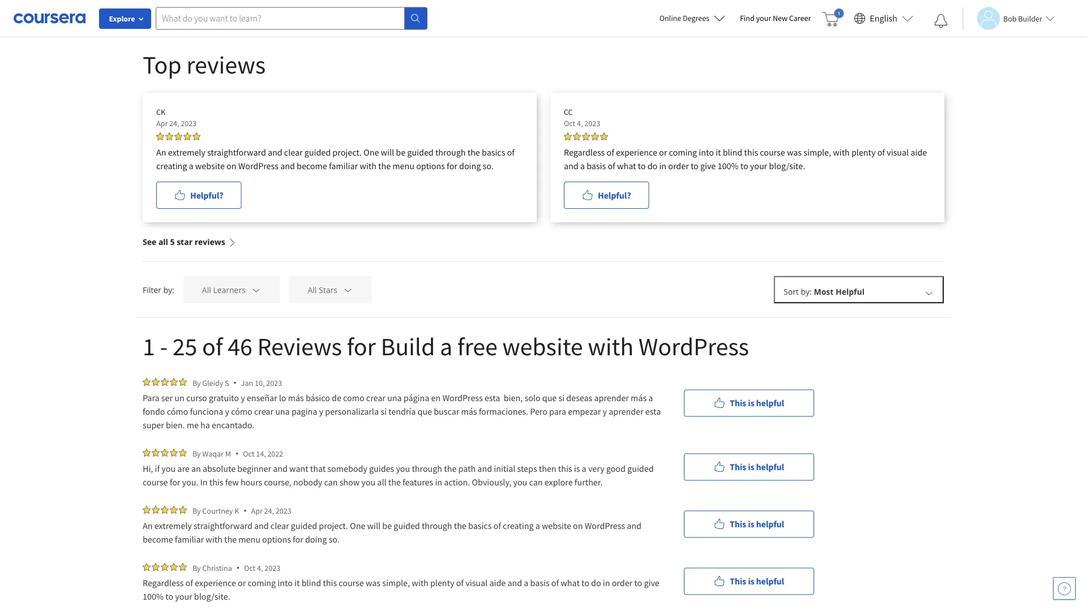 Task type: locate. For each thing, give the bounding box(es) containing it.
2023 inside the by gleidy s • jan 10, 2023
[[266, 378, 282, 388]]

help center image
[[1058, 582, 1071, 596]]

cómo down un
[[167, 406, 188, 417]]

3 this is helpful button from the top
[[684, 511, 814, 538]]

2 cómo from the left
[[231, 406, 252, 417]]

1 by from the top
[[193, 378, 201, 388]]

this is helpful for an extremely straightforward and clear guided project. one will be guided through the basics of creating a website on wordpress and become familiar with the menu options for doing so.
[[730, 519, 784, 530]]

1 horizontal spatial or
[[659, 147, 667, 158]]

helpful? button for and
[[564, 182, 649, 209]]

into
[[699, 147, 714, 158], [278, 578, 293, 589]]

2023 inside the cc oct 4, 2023
[[585, 118, 600, 129]]

this
[[353, 11, 367, 22], [744, 147, 758, 158], [558, 463, 572, 475], [209, 477, 223, 488], [323, 578, 337, 589]]

What do you want to learn? text field
[[156, 7, 405, 30]]

guides
[[369, 463, 394, 475]]

all inside button
[[158, 237, 168, 247]]

oct right christina on the left bottom of the page
[[244, 563, 256, 573]]

helpful
[[836, 287, 865, 297]]

0 horizontal spatial so.
[[329, 534, 340, 545]]

4 this is helpful button from the top
[[684, 568, 814, 595]]

simple,
[[804, 147, 831, 158], [382, 578, 410, 589]]

guided inside the hi, if you are an absolute beginner and want that somebody guides you through the path and initial steps then this is a very good guided course for you. in this few hours course, nobody can show you all the features in action. obviously, you can explore further.
[[628, 463, 654, 475]]

0 horizontal spatial visual
[[466, 578, 488, 589]]

are
[[177, 463, 190, 475]]

this is helpful for hi, if you are an absolute beginner and want that somebody guides you through the path and initial steps then this is a very good guided course for you. in this few hours course, nobody can show you all the features in action. obviously, you can explore further.
[[730, 462, 784, 473]]

2 can from the left
[[529, 477, 543, 488]]

0 vertical spatial what
[[617, 160, 636, 172]]

0 horizontal spatial can
[[324, 477, 338, 488]]

0 vertical spatial do
[[648, 160, 658, 172]]

24,
[[169, 118, 179, 129], [264, 506, 274, 516]]

helpful? button for website
[[156, 182, 242, 209]]

english
[[870, 13, 898, 24]]

filled star image
[[156, 133, 164, 140], [165, 133, 173, 140], [174, 133, 182, 140], [183, 133, 191, 140], [564, 133, 572, 140], [582, 133, 590, 140], [591, 133, 599, 140], [152, 378, 160, 386], [161, 378, 169, 386], [179, 378, 187, 386], [143, 449, 151, 457], [170, 449, 178, 457], [179, 449, 187, 457], [161, 506, 169, 514], [179, 506, 187, 514], [152, 563, 160, 571], [161, 563, 169, 571], [179, 563, 187, 571]]

cómo up the encantado.
[[231, 406, 252, 417]]

reviews right star
[[195, 237, 225, 247]]

all left learners
[[202, 285, 211, 296]]

1 helpful? from the left
[[190, 190, 223, 201]]

una up tendría
[[387, 392, 402, 404]]

that
[[310, 463, 326, 475]]

1 vertical spatial regardless of experience or coming into it blind this course was simple, with plenty of visual aide and a basis of what to do in order to give 100% to your blog/site.
[[143, 578, 661, 603]]

bob builder
[[1003, 13, 1042, 24]]

creating down obviously,
[[503, 520, 534, 532]]

1 horizontal spatial on
[[342, 11, 351, 22]]

by:
[[163, 285, 174, 295], [801, 287, 812, 297]]

y down básico
[[319, 406, 323, 417]]

0 horizontal spatial creating
[[156, 160, 187, 172]]

1 horizontal spatial cómo
[[231, 406, 252, 417]]

1 horizontal spatial blind
[[723, 147, 742, 158]]

0 horizontal spatial give
[[644, 578, 660, 589]]

que
[[542, 392, 557, 404], [418, 406, 432, 417]]

2 helpful from the top
[[756, 462, 784, 473]]

helpful for hi, if you are an absolute beginner and want that somebody guides you through the path and initial steps then this is a very good guided course for you. in this few hours course, nobody can show you all the features in action. obviously, you can explore further.
[[756, 462, 784, 473]]

0 vertical spatial all
[[158, 237, 168, 247]]

crear right como
[[366, 392, 386, 404]]

all learners button
[[183, 276, 280, 304]]

4, inside the cc oct 4, 2023
[[577, 118, 583, 129]]

1 vertical spatial reviews
[[195, 237, 225, 247]]

this is helpful button for para ser un curso gratuito y enseñar lo más básico de como crear una página en wordpress esta  bien, solo que si deseas aprender más a fondo cómo funciona y cómo crear una pagina y personalizarla si tendría que buscar más formaciones. pero para empezar y aprender esta super bien. me ha encantado.
[[684, 390, 814, 417]]

1 horizontal spatial course
[[339, 578, 364, 589]]

by gleidy s • jan 10, 2023
[[193, 378, 282, 388]]

action.
[[444, 477, 470, 488]]

steps
[[517, 463, 537, 475]]

0 vertical spatial creating
[[156, 160, 187, 172]]

wordpress inside 'para ser un curso gratuito y enseñar lo más básico de como crear una página en wordpress esta  bien, solo que si deseas aprender más a fondo cómo funciona y cómo crear una pagina y personalizarla si tendría que buscar más formaciones. pero para empezar y aprender esta super bien. me ha encantado.'
[[442, 392, 483, 404]]

None search field
[[156, 7, 428, 30]]

0 vertical spatial que
[[542, 392, 557, 404]]

reviews down everything
[[187, 49, 266, 80]]

una
[[387, 392, 402, 404], [275, 406, 290, 417]]

2 helpful? from the left
[[598, 190, 631, 201]]

basis
[[587, 160, 606, 172], [530, 578, 550, 589]]

1 helpful? button from the left
[[156, 182, 242, 209]]

0 vertical spatial blind
[[723, 147, 742, 158]]

0 horizontal spatial all
[[202, 285, 211, 296]]

you down steps
[[513, 477, 527, 488]]

low
[[158, 11, 171, 22]]

this is helpful for para ser un curso gratuito y enseñar lo más básico de como crear una página en wordpress esta  bien, solo que si deseas aprender más a fondo cómo funciona y cómo crear una pagina y personalizarla si tendría que buscar más formaciones. pero para empezar y aprender esta super bien. me ha encantado.
[[730, 398, 784, 409]]

• right k
[[244, 506, 247, 516]]

0 vertical spatial 24,
[[169, 118, 179, 129]]

aprender up empezar
[[594, 392, 629, 404]]

by inside the by waqar m • oct 14, 2022
[[193, 449, 201, 459]]

0 vertical spatial was
[[787, 147, 802, 158]]

que down página
[[418, 406, 432, 417]]

1 vertical spatial or
[[238, 578, 246, 589]]

1 this is helpful from the top
[[730, 398, 784, 409]]

3 this from the top
[[730, 519, 746, 530]]

an
[[156, 147, 166, 158], [143, 520, 153, 532]]

0 horizontal spatial una
[[275, 406, 290, 417]]

find your new career link
[[734, 11, 817, 25]]

1 all from the left
[[202, 285, 211, 296]]

menu
[[393, 160, 415, 172], [239, 534, 260, 545]]

reviews inside see all 5 star reviews button
[[195, 237, 225, 247]]

0 vertical spatial simple,
[[804, 147, 831, 158]]

is for para ser un curso gratuito y enseñar lo más básico de como crear una página en wordpress esta  bien, solo que si deseas aprender más a fondo cómo funciona y cómo crear una pagina y personalizarla si tendría que buscar más formaciones. pero para empezar y aprender esta super bien. me ha encantado.
[[748, 398, 755, 409]]

4, inside by christina • oct 4, 2023
[[257, 563, 263, 573]]

0 vertical spatial it
[[716, 147, 721, 158]]

1 horizontal spatial order
[[668, 160, 689, 172]]

is for regardless of experience or coming into it blind this course was simple, with plenty of visual aide and a basis of what to do in order to give 100% to your blog/site.
[[748, 576, 755, 588]]

explore
[[109, 14, 135, 24]]

• right the s
[[234, 378, 237, 388]]

this is helpful for regardless of experience or coming into it blind this course was simple, with plenty of visual aide and a basis of what to do in order to give 100% to your blog/site.
[[730, 576, 784, 588]]

in
[[659, 160, 667, 172], [435, 477, 442, 488], [603, 578, 610, 589]]

y down jan
[[241, 392, 245, 404]]

for inside the hi, if you are an absolute beginner and want that somebody guides you through the path and initial steps then this is a very good guided course for you. in this few hours course, nobody can show you all the features in action. obviously, you can explore further.
[[170, 477, 180, 488]]

• right m
[[236, 448, 238, 459]]

0 horizontal spatial 4,
[[257, 563, 263, 573]]

become
[[297, 160, 327, 172], [143, 534, 173, 545]]

all left 5
[[158, 237, 168, 247]]

what
[[617, 160, 636, 172], [561, 578, 580, 589]]

to
[[638, 160, 646, 172], [691, 160, 699, 172], [741, 160, 748, 172], [582, 578, 589, 589], [634, 578, 642, 589], [165, 591, 173, 603]]

que up para
[[542, 392, 557, 404]]

oct left 14,
[[243, 449, 254, 459]]

1 horizontal spatial all
[[308, 285, 317, 296]]

oct down the cc at the top of page
[[564, 118, 576, 129]]

0 vertical spatial oct
[[564, 118, 576, 129]]

1 vertical spatial into
[[278, 578, 293, 589]]

beginner
[[237, 463, 271, 475]]

0 vertical spatial apr
[[156, 118, 168, 129]]

cómo
[[167, 406, 188, 417], [231, 406, 252, 417]]

this for para ser un curso gratuito y enseñar lo más básico de como crear una página en wordpress esta  bien, solo que si deseas aprender más a fondo cómo funciona y cómo crear una pagina y personalizarla si tendría que buscar más formaciones. pero para empezar y aprender esta super bien. me ha encantado.
[[730, 398, 746, 409]]

1 vertical spatial 4,
[[257, 563, 263, 573]]

helpful? button
[[156, 182, 242, 209], [564, 182, 649, 209]]

apr right k
[[251, 506, 263, 516]]

esta
[[485, 392, 500, 404], [645, 406, 661, 417]]

1 horizontal spatial by:
[[801, 287, 812, 297]]

top
[[143, 49, 182, 80]]

2 by from the top
[[193, 449, 201, 459]]

0 horizontal spatial all
[[158, 237, 168, 247]]

be
[[396, 147, 406, 158], [382, 520, 392, 532]]

0 horizontal spatial menu
[[239, 534, 260, 545]]

1 vertical spatial in
[[435, 477, 442, 488]]

basics
[[482, 147, 505, 158], [468, 520, 492, 532]]

1 vertical spatial blog/site.
[[194, 591, 230, 603]]

2022
[[268, 449, 283, 459]]

hi, if you are an absolute beginner and want that somebody guides you through the path and initial steps then this is a very good guided course for you. in this few hours course, nobody can show you all the features in action. obviously, you can explore further.
[[143, 463, 656, 488]]

by up curso
[[193, 378, 201, 388]]

solo
[[525, 392, 541, 404]]

1 horizontal spatial it
[[716, 147, 721, 158]]

0 horizontal spatial esta
[[485, 392, 500, 404]]

courtney
[[202, 506, 233, 516]]

• right christina on the left bottom of the page
[[237, 563, 240, 574]]

by inside by courtney k • apr 24, 2023
[[193, 506, 201, 516]]

by up an
[[193, 449, 201, 459]]

oct inside the cc oct 4, 2023
[[564, 118, 576, 129]]

1 vertical spatial 100%
[[143, 591, 164, 603]]

is inside the hi, if you are an absolute beginner and want that somebody guides you through the path and initial steps then this is a very good guided course for you. in this few hours course, nobody can show you all the features in action. obviously, you can explore further.
[[574, 463, 580, 475]]

1 cómo from the left
[[167, 406, 188, 417]]

all
[[158, 237, 168, 247], [377, 477, 387, 488]]

explore button
[[99, 8, 151, 29]]

blog/site.
[[769, 160, 805, 172], [194, 591, 230, 603]]

3 helpful from the top
[[756, 519, 784, 530]]

by: right filter
[[163, 285, 174, 295]]

0 horizontal spatial 24,
[[169, 118, 179, 129]]

3 by from the top
[[193, 506, 201, 516]]

si left tendría
[[381, 406, 387, 417]]

this is helpful
[[730, 398, 784, 409], [730, 462, 784, 473], [730, 519, 784, 530], [730, 576, 784, 588]]

0 horizontal spatial apr
[[156, 118, 168, 129]]

1 vertical spatial esta
[[645, 406, 661, 417]]

chevron down image
[[343, 285, 353, 295], [924, 288, 934, 298]]

by left christina on the left bottom of the page
[[193, 563, 201, 573]]

build
[[381, 331, 435, 362]]

1 vertical spatial aide
[[489, 578, 506, 589]]

online degrees
[[660, 13, 710, 23]]

1 vertical spatial give
[[644, 578, 660, 589]]

straightforward
[[207, 147, 266, 158], [194, 520, 252, 532]]

jan
[[241, 378, 253, 388]]

3 this is helpful from the top
[[730, 519, 784, 530]]

si up para
[[559, 392, 565, 404]]

1 vertical spatial si
[[381, 406, 387, 417]]

si
[[559, 392, 565, 404], [381, 406, 387, 417]]

s
[[225, 378, 229, 388]]

extremely down you.
[[154, 520, 192, 532]]

by: right sort
[[801, 287, 812, 297]]

most
[[814, 287, 834, 297]]

4 by from the top
[[193, 563, 201, 573]]

all left the stars
[[308, 285, 317, 296]]

2 all from the left
[[308, 285, 317, 296]]

24, inside by courtney k • apr 24, 2023
[[264, 506, 274, 516]]

see all 5 star reviews button
[[143, 223, 237, 262]]

filled star image
[[193, 133, 200, 140], [573, 133, 581, 140], [600, 133, 608, 140], [143, 378, 151, 386], [170, 378, 178, 386], [152, 449, 160, 457], [161, 449, 169, 457], [143, 506, 151, 514], [152, 506, 160, 514], [170, 506, 178, 514], [143, 563, 151, 571], [170, 563, 178, 571]]

4 this is helpful from the top
[[730, 576, 784, 588]]

0 vertical spatial straightforward
[[207, 147, 266, 158]]

extremely down ck apr 24, 2023
[[168, 147, 205, 158]]

by left courtney
[[193, 506, 201, 516]]

crear down enseñar
[[254, 406, 273, 417]]

this is helpful button
[[684, 390, 814, 417], [684, 454, 814, 481], [684, 511, 814, 538], [684, 568, 814, 595]]

all inside the hi, if you are an absolute beginner and want that somebody guides you through the path and initial steps then this is a very good guided course for you. in this few hours course, nobody can show you all the features in action. obviously, you can explore further.
[[377, 477, 387, 488]]

1 horizontal spatial que
[[542, 392, 557, 404]]

funciona
[[190, 406, 223, 417]]

página
[[404, 392, 429, 404]]

1 vertical spatial familiar
[[175, 534, 204, 545]]

básico
[[306, 392, 330, 404]]

aprender
[[594, 392, 629, 404], [609, 406, 644, 417]]

4,
[[577, 118, 583, 129], [257, 563, 263, 573]]

further.
[[575, 477, 603, 488]]

creating down ck apr 24, 2023
[[156, 160, 187, 172]]

you
[[162, 463, 176, 475], [396, 463, 410, 475], [361, 477, 376, 488], [513, 477, 527, 488]]

• for an
[[236, 448, 238, 459]]

1 horizontal spatial regardless
[[564, 147, 605, 158]]

1 vertical spatial all
[[377, 477, 387, 488]]

by inside by christina • oct 4, 2023
[[193, 563, 201, 573]]

this for an extremely straightforward and clear guided project. one will be guided through the basics of creating a website on wordpress and become familiar with the menu options for doing so.
[[730, 519, 746, 530]]

4 this from the top
[[730, 576, 746, 588]]

wordpress
[[238, 160, 279, 172], [639, 331, 749, 362], [442, 392, 483, 404], [585, 520, 625, 532]]

aprender right empezar
[[609, 406, 644, 417]]

an extremely straightforward and clear guided project. one will be guided through the basics of creating a website on wordpress and become familiar with the menu options for doing so.
[[156, 147, 515, 172], [143, 520, 643, 545]]

4 helpful from the top
[[756, 576, 784, 588]]

at a low price. everything for your website is available on this platform!
[[143, 11, 403, 22]]

apr inside ck apr 24, 2023
[[156, 118, 168, 129]]

1 vertical spatial straightforward
[[194, 520, 252, 532]]

this is helpful button for regardless of experience or coming into it blind this course was simple, with plenty of visual aide and a basis of what to do in order to give 100% to your blog/site.
[[684, 568, 814, 595]]

regardless of experience or coming into it blind this course was simple, with plenty of visual aide and a basis of what to do in order to give 100% to your blog/site.
[[564, 147, 927, 172], [143, 578, 661, 603]]

0 vertical spatial blog/site.
[[769, 160, 805, 172]]

is for hi, if you are an absolute beginner and want that somebody guides you through the path and initial steps then this is a very good guided course for you. in this few hours course, nobody can show you all the features in action. obviously, you can explore further.
[[748, 462, 755, 473]]

1 horizontal spatial do
[[648, 160, 658, 172]]

apr down ck
[[156, 118, 168, 129]]

oct inside the by waqar m • oct 14, 2022
[[243, 449, 254, 459]]

shopping cart: 1 item image
[[822, 8, 844, 27]]

y
[[241, 392, 245, 404], [225, 406, 229, 417], [319, 406, 323, 417], [603, 406, 607, 417]]

by for un
[[193, 378, 201, 388]]

by courtney k • apr 24, 2023
[[193, 506, 291, 516]]

0 vertical spatial 100%
[[718, 160, 739, 172]]

1 vertical spatial crear
[[254, 406, 273, 417]]

free
[[457, 331, 498, 362]]

0 vertical spatial basis
[[587, 160, 606, 172]]

2 helpful? button from the left
[[564, 182, 649, 209]]

2 this from the top
[[730, 462, 746, 473]]

1 horizontal spatial 100%
[[718, 160, 739, 172]]

0 horizontal spatial chevron down image
[[343, 285, 353, 295]]

una down lo
[[275, 406, 290, 417]]

1 horizontal spatial what
[[617, 160, 636, 172]]

2 this is helpful button from the top
[[684, 454, 814, 481]]

2 this is helpful from the top
[[730, 462, 784, 473]]

of
[[507, 147, 515, 158], [607, 147, 614, 158], [878, 147, 885, 158], [608, 160, 615, 172], [202, 331, 223, 362], [494, 520, 501, 532], [185, 578, 193, 589], [456, 578, 464, 589], [551, 578, 559, 589]]

0 horizontal spatial regardless
[[143, 578, 184, 589]]

1 this is helpful button from the top
[[684, 390, 814, 417]]

0 vertical spatial aide
[[911, 147, 927, 158]]

by for experience
[[193, 563, 201, 573]]

course
[[760, 147, 785, 158], [143, 477, 168, 488], [339, 578, 364, 589]]

show
[[340, 477, 360, 488]]

1 vertical spatial 24,
[[264, 506, 274, 516]]

enseñar
[[247, 392, 277, 404]]

0 vertical spatial into
[[699, 147, 714, 158]]

1 this from the top
[[730, 398, 746, 409]]

clear
[[284, 147, 303, 158], [271, 520, 289, 532]]

can down steps
[[529, 477, 543, 488]]

can left show
[[324, 477, 338, 488]]

1 helpful from the top
[[756, 398, 784, 409]]

0 horizontal spatial course
[[143, 477, 168, 488]]

on
[[342, 11, 351, 22], [227, 160, 236, 172], [573, 520, 583, 532]]

1 vertical spatial it
[[295, 578, 300, 589]]

by inside the by gleidy s • jan 10, 2023
[[193, 378, 201, 388]]

0 vertical spatial give
[[700, 160, 716, 172]]

0 horizontal spatial be
[[382, 520, 392, 532]]

1 vertical spatial basis
[[530, 578, 550, 589]]

familiar
[[329, 160, 358, 172], [175, 534, 204, 545]]

by
[[193, 378, 201, 388], [193, 449, 201, 459], [193, 506, 201, 516], [193, 563, 201, 573]]

0 horizontal spatial become
[[143, 534, 173, 545]]

all down guides
[[377, 477, 387, 488]]

0 horizontal spatial más
[[288, 392, 304, 404]]

this is helpful button for hi, if you are an absolute beginner and want that somebody guides you through the path and initial steps then this is a very good guided course for you. in this few hours course, nobody can show you all the features in action. obviously, you can explore further.
[[684, 454, 814, 481]]



Task type: vqa. For each thing, say whether or not it's contained in the screenshot.


Task type: describe. For each thing, give the bounding box(es) containing it.
bob builder button
[[963, 7, 1055, 30]]

pero
[[530, 406, 548, 417]]

m
[[225, 449, 231, 459]]

super
[[143, 420, 164, 431]]

bob
[[1003, 13, 1017, 24]]

0 vertical spatial be
[[396, 147, 406, 158]]

you.
[[182, 477, 198, 488]]

hours
[[241, 477, 262, 488]]

at
[[143, 11, 150, 22]]

0 vertical spatial one
[[364, 147, 379, 158]]

1 vertical spatial what
[[561, 578, 580, 589]]

chevron down image inside all stars button
[[343, 285, 353, 295]]

0 vertical spatial regardless of experience or coming into it blind this course was simple, with plenty of visual aide and a basis of what to do in order to give 100% to your blog/site.
[[564, 147, 927, 172]]

by for straightforward
[[193, 506, 201, 516]]

y right empezar
[[603, 406, 607, 417]]

everything
[[196, 11, 235, 22]]

1 vertical spatial will
[[367, 520, 381, 532]]

personalizarla
[[325, 406, 379, 417]]

cc
[[564, 107, 573, 117]]

1 horizontal spatial experience
[[616, 147, 657, 158]]

sort
[[784, 287, 799, 297]]

1 vertical spatial menu
[[239, 534, 260, 545]]

1 vertical spatial extremely
[[154, 520, 192, 532]]

25
[[173, 331, 197, 362]]

0 vertical spatial through
[[435, 147, 466, 158]]

2 vertical spatial through
[[422, 520, 452, 532]]

1 vertical spatial coming
[[248, 578, 276, 589]]

2023 inside by christina • oct 4, 2023
[[265, 563, 280, 573]]

un
[[175, 392, 184, 404]]

online degrees button
[[650, 6, 734, 31]]

coursera image
[[14, 9, 86, 27]]

explore
[[545, 477, 573, 488]]

all for all stars
[[308, 285, 317, 296]]

all stars button
[[289, 276, 372, 304]]

ser
[[161, 392, 173, 404]]

your inside "link"
[[756, 13, 771, 23]]

0 vertical spatial so.
[[483, 160, 494, 172]]

0 vertical spatial basics
[[482, 147, 505, 158]]

buscar
[[434, 406, 459, 417]]

0 horizontal spatial doing
[[305, 534, 327, 545]]

1 horizontal spatial chevron down image
[[924, 288, 934, 298]]

formaciones.
[[479, 406, 528, 417]]

1 horizontal spatial creating
[[503, 520, 534, 532]]

para ser un curso gratuito y enseñar lo más básico de como crear una página en wordpress esta  bien, solo que si deseas aprender más a fondo cómo funciona y cómo crear una pagina y personalizarla si tendría que buscar más formaciones. pero para empezar y aprender esta super bien. me ha encantado.
[[143, 392, 663, 431]]

0 horizontal spatial it
[[295, 578, 300, 589]]

0 vertical spatial coming
[[669, 147, 697, 158]]

2 horizontal spatial más
[[631, 392, 647, 404]]

helpful for an extremely straightforward and clear guided project. one will be guided through the basics of creating a website on wordpress and become familiar with the menu options for doing so.
[[756, 519, 784, 530]]

0 horizontal spatial crear
[[254, 406, 273, 417]]

all stars
[[308, 285, 337, 296]]

1 horizontal spatial una
[[387, 392, 402, 404]]

you right show
[[361, 477, 376, 488]]

obviously,
[[472, 477, 512, 488]]

few
[[225, 477, 239, 488]]

0 vertical spatial plenty
[[852, 147, 876, 158]]

initial
[[494, 463, 516, 475]]

this for regardless of experience or coming into it blind this course was simple, with plenty of visual aide and a basis of what to do in order to give 100% to your blog/site.
[[730, 576, 746, 588]]

0 horizontal spatial blog/site.
[[194, 591, 230, 603]]

tendría
[[388, 406, 416, 417]]

this is helpful button for an extremely straightforward and clear guided project. one will be guided through the basics of creating a website on wordpress and become familiar with the menu options for doing so.
[[684, 511, 814, 538]]

1 horizontal spatial was
[[787, 147, 802, 158]]

learners
[[213, 285, 246, 296]]

christina
[[202, 563, 232, 573]]

1 vertical spatial do
[[591, 578, 601, 589]]

1 horizontal spatial aide
[[911, 147, 927, 158]]

through inside the hi, if you are an absolute beginner and want that somebody guides you through the path and initial steps then this is a very good guided course for you. in this few hours course, nobody can show you all the features in action. obviously, you can explore further.
[[412, 463, 442, 475]]

star
[[177, 237, 193, 247]]

2 vertical spatial course
[[339, 578, 364, 589]]

you right if
[[162, 463, 176, 475]]

course,
[[264, 477, 292, 488]]

1 vertical spatial an
[[143, 520, 153, 532]]

1 vertical spatial basics
[[468, 520, 492, 532]]

1 vertical spatial blind
[[302, 578, 321, 589]]

in inside the hi, if you are an absolute beginner and want that somebody guides you through the path and initial steps then this is a very good guided course for you. in this few hours course, nobody can show you all the features in action. obviously, you can explore further.
[[435, 477, 442, 488]]

a inside the hi, if you are an absolute beginner and want that somebody guides you through the path and initial steps then this is a very good guided course for you. in this few hours course, nobody can show you all the features in action. obviously, you can explore further.
[[582, 463, 586, 475]]

0 horizontal spatial on
[[227, 160, 236, 172]]

course inside the hi, if you are an absolute beginner and want that somebody guides you through the path and initial steps then this is a very good guided course for you. in this few hours course, nobody can show you all the features in action. obviously, you can explore further.
[[143, 477, 168, 488]]

online
[[660, 13, 681, 23]]

bien.
[[166, 420, 185, 431]]

apr inside by courtney k • apr 24, 2023
[[251, 506, 263, 516]]

0 vertical spatial clear
[[284, 147, 303, 158]]

lo
[[279, 392, 286, 404]]

14,
[[256, 449, 266, 459]]

very
[[588, 463, 605, 475]]

para
[[549, 406, 566, 417]]

• for gratuito
[[234, 378, 237, 388]]

0 vertical spatial order
[[668, 160, 689, 172]]

• for clear
[[244, 506, 247, 516]]

2 horizontal spatial in
[[659, 160, 667, 172]]

1 vertical spatial project.
[[319, 520, 348, 532]]

1 horizontal spatial más
[[461, 406, 477, 417]]

0 horizontal spatial simple,
[[382, 578, 410, 589]]

english button
[[850, 0, 918, 37]]

builder
[[1018, 13, 1042, 24]]

sort by: most helpful
[[784, 287, 865, 297]]

fondo
[[143, 406, 165, 417]]

en
[[431, 392, 441, 404]]

y down gratuito
[[225, 406, 229, 417]]

0 horizontal spatial plenty
[[430, 578, 454, 589]]

24, inside ck apr 24, 2023
[[169, 118, 179, 129]]

oct inside by christina • oct 4, 2023
[[244, 563, 256, 573]]

features
[[403, 477, 433, 488]]

de
[[332, 392, 341, 404]]

see
[[143, 237, 156, 247]]

platform!
[[369, 11, 403, 22]]

degrees
[[683, 13, 710, 23]]

gratuito
[[209, 392, 239, 404]]

0 horizontal spatial or
[[238, 578, 246, 589]]

ck
[[156, 107, 165, 117]]

0 vertical spatial course
[[760, 147, 785, 158]]

0 vertical spatial reviews
[[187, 49, 266, 80]]

new
[[773, 13, 788, 23]]

1 horizontal spatial menu
[[393, 160, 415, 172]]

0 horizontal spatial into
[[278, 578, 293, 589]]

2 vertical spatial in
[[603, 578, 610, 589]]

by christina • oct 4, 2023
[[193, 563, 280, 574]]

helpful for para ser un curso gratuito y enseñar lo más básico de como crear una página en wordpress esta  bien, solo que si deseas aprender más a fondo cómo funciona y cómo crear una pagina y personalizarla si tendría que buscar más formaciones. pero para empezar y aprender esta super bien. me ha encantado.
[[756, 398, 784, 409]]

1 horizontal spatial familiar
[[329, 160, 358, 172]]

1 vertical spatial order
[[612, 578, 633, 589]]

46
[[228, 331, 252, 362]]

para
[[143, 392, 160, 404]]

1 horizontal spatial options
[[416, 160, 445, 172]]

0 vertical spatial esta
[[485, 392, 500, 404]]

want
[[289, 463, 308, 475]]

see all 5 star reviews
[[143, 237, 225, 247]]

then
[[539, 463, 556, 475]]

hi,
[[143, 463, 153, 475]]

1 horizontal spatial si
[[559, 392, 565, 404]]

1 vertical spatial so.
[[329, 534, 340, 545]]

1 vertical spatial experience
[[195, 578, 236, 589]]

1 horizontal spatial simple,
[[804, 147, 831, 158]]

1 vertical spatial regardless
[[143, 578, 184, 589]]

0 vertical spatial an extremely straightforward and clear guided project. one will be guided through the basics of creating a website on wordpress and become familiar with the menu options for doing so.
[[156, 147, 515, 172]]

1 vertical spatial was
[[366, 578, 381, 589]]

if
[[155, 463, 160, 475]]

1 vertical spatial aprender
[[609, 406, 644, 417]]

helpful? for wordpress
[[190, 190, 223, 201]]

pagina
[[292, 406, 317, 417]]

cc oct 4, 2023
[[564, 107, 600, 129]]

a inside 'para ser un curso gratuito y enseñar lo más básico de como crear una página en wordpress esta  bien, solo que si deseas aprender más a fondo cómo funciona y cómo crear una pagina y personalizarla si tendría que buscar más formaciones. pero para empezar y aprender esta super bien. me ha encantado.'
[[649, 392, 653, 404]]

by: for filter
[[163, 285, 174, 295]]

available
[[307, 11, 340, 22]]

0 vertical spatial an
[[156, 147, 166, 158]]

1 horizontal spatial into
[[699, 147, 714, 158]]

0 vertical spatial regardless
[[564, 147, 605, 158]]

1 can from the left
[[324, 477, 338, 488]]

1 vertical spatial que
[[418, 406, 432, 417]]

1 vertical spatial one
[[350, 520, 365, 532]]

1 vertical spatial visual
[[466, 578, 488, 589]]

-
[[160, 331, 168, 362]]

0 horizontal spatial familiar
[[175, 534, 204, 545]]

k
[[235, 506, 239, 516]]

2023 inside by courtney k • apr 24, 2023
[[276, 506, 291, 516]]

2023 inside ck apr 24, 2023
[[181, 118, 197, 129]]

0 vertical spatial will
[[381, 147, 394, 158]]

5
[[170, 237, 175, 247]]

show notifications image
[[934, 14, 948, 28]]

helpful? for basis
[[598, 190, 631, 201]]

0 vertical spatial doing
[[459, 160, 481, 172]]

1 vertical spatial an extremely straightforward and clear guided project. one will be guided through the basics of creating a website on wordpress and become familiar with the menu options for doing so.
[[143, 520, 643, 545]]

nobody
[[293, 477, 322, 488]]

1 horizontal spatial basis
[[587, 160, 606, 172]]

all for all learners
[[202, 285, 211, 296]]

by: for sort
[[801, 287, 812, 297]]

filter
[[143, 285, 161, 295]]

0 vertical spatial become
[[297, 160, 327, 172]]

chevron down image
[[251, 285, 261, 295]]

0 horizontal spatial options
[[262, 534, 291, 545]]

2 vertical spatial on
[[573, 520, 583, 532]]

this for hi, if you are an absolute beginner and want that somebody guides you through the path and initial steps then this is a very good guided course for you. in this few hours course, nobody can show you all the features in action. obviously, you can explore further.
[[730, 462, 746, 473]]

1 vertical spatial clear
[[271, 520, 289, 532]]

0 vertical spatial aprender
[[594, 392, 629, 404]]

1
[[143, 331, 155, 362]]

10,
[[255, 378, 265, 388]]

gleidy
[[202, 378, 223, 388]]

good
[[606, 463, 626, 475]]

career
[[789, 13, 811, 23]]

1 horizontal spatial crear
[[366, 392, 386, 404]]

ck apr 24, 2023
[[156, 107, 197, 129]]

you up features at bottom left
[[396, 463, 410, 475]]

in
[[200, 477, 208, 488]]

empezar
[[568, 406, 601, 417]]

1 vertical spatial be
[[382, 520, 392, 532]]

is for an extremely straightforward and clear guided project. one will be guided through the basics of creating a website on wordpress and become familiar with the menu options for doing so.
[[748, 519, 755, 530]]

somebody
[[328, 463, 367, 475]]

encantado.
[[212, 420, 254, 431]]

0 vertical spatial on
[[342, 11, 351, 22]]

price.
[[173, 11, 194, 22]]

0 vertical spatial visual
[[887, 147, 909, 158]]

0 vertical spatial project.
[[333, 147, 362, 158]]

by for you
[[193, 449, 201, 459]]

0 horizontal spatial aide
[[489, 578, 506, 589]]

helpful for regardless of experience or coming into it blind this course was simple, with plenty of visual aide and a basis of what to do in order to give 100% to your blog/site.
[[756, 576, 784, 588]]

0 horizontal spatial 100%
[[143, 591, 164, 603]]

waqar
[[202, 449, 224, 459]]

stars
[[319, 285, 337, 296]]

curso
[[186, 392, 207, 404]]

ha
[[200, 420, 210, 431]]

0 vertical spatial extremely
[[168, 147, 205, 158]]

1 - 25 of 46 reviews for build a free website with wordpress
[[143, 331, 749, 362]]

1 horizontal spatial esta
[[645, 406, 661, 417]]

filter by:
[[143, 285, 174, 295]]



